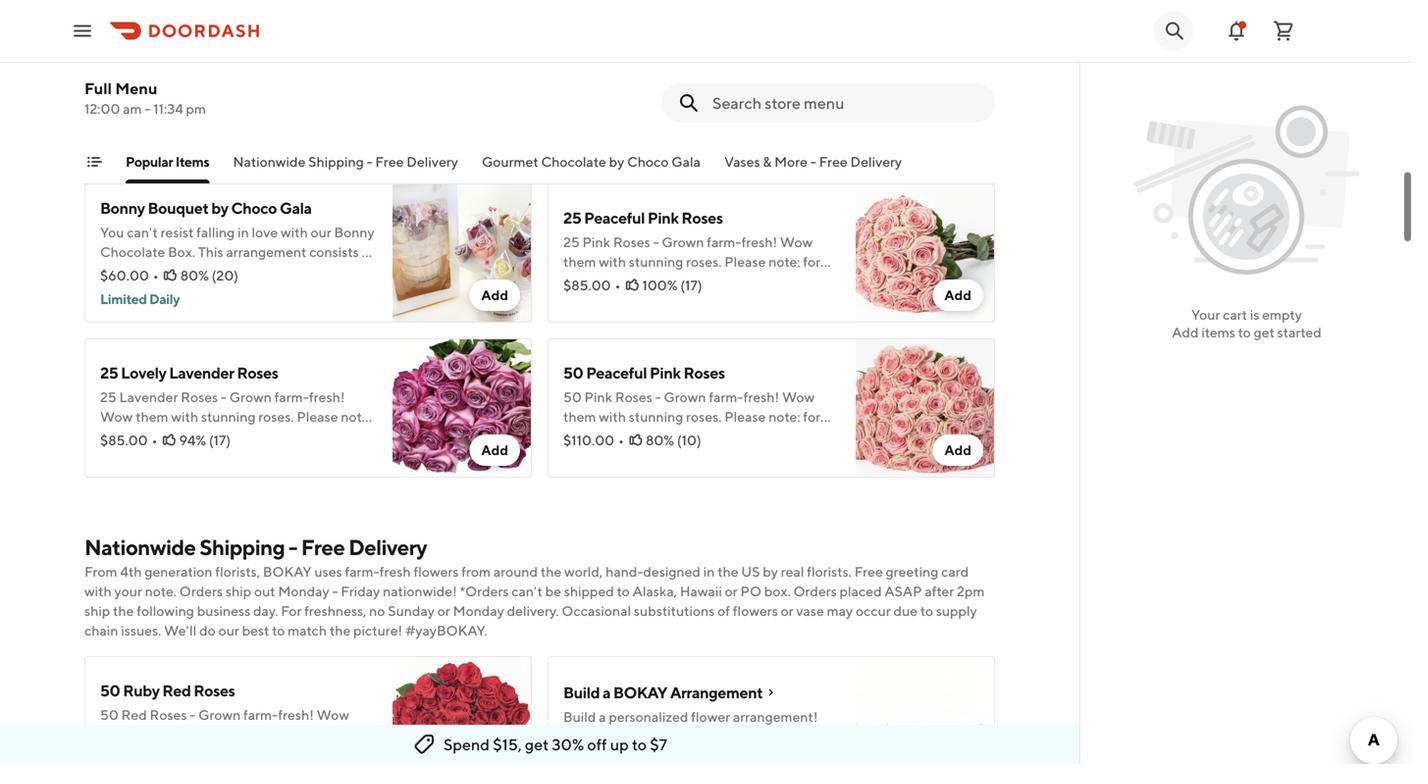 Task type: describe. For each thing, give the bounding box(es) containing it.
box.
[[764, 584, 791, 600]]

vases
[[724, 154, 760, 170]]

red for 25 ruby red roses image
[[160, 44, 189, 62]]

pink for 25 peaceful pink roses
[[648, 209, 679, 227]]

be
[[545, 584, 561, 600]]

100% (17)
[[642, 277, 702, 293]]

$15,
[[493, 736, 522, 754]]

choco for chocolate
[[627, 154, 669, 170]]

add button for 25 peaceful pink roses
[[933, 280, 983, 311]]

popular items
[[126, 154, 209, 170]]

your cart is empty add items to get started
[[1172, 307, 1322, 341]]

50 for 50 peaceful pink roses image
[[563, 364, 583, 382]]

(10)
[[677, 432, 702, 449]]

• for 25 peaceful pink roses
[[615, 277, 621, 293]]

• for bonny bouquet by choco gala
[[153, 267, 159, 284]]

50 for the rightmost 50 ruby red roses image
[[563, 53, 583, 72]]

designed
[[643, 564, 701, 580]]

the right in at the bottom of page
[[718, 564, 739, 580]]

$85.00 • for ruby
[[100, 112, 158, 129]]

to right best
[[272, 623, 285, 639]]

80% for bouquet
[[180, 267, 209, 284]]

is
[[1250, 307, 1260, 323]]

nationwide for nationwide shipping - free delivery
[[233, 154, 306, 170]]

94% (17)
[[179, 432, 231, 449]]

menu
[[115, 79, 158, 98]]

supply
[[936, 603, 977, 619]]

84% (33)
[[646, 122, 701, 138]]

vases & more  - free delivery
[[724, 154, 902, 170]]

note.
[[145, 584, 177, 600]]

asap
[[885, 584, 922, 600]]

by for chocolate
[[609, 154, 625, 170]]

to right due
[[921, 603, 933, 619]]

roses for 85% (34)
[[192, 44, 233, 62]]

for
[[281, 603, 302, 619]]

add for 50 peaceful pink roses
[[945, 442, 972, 458]]

pm
[[186, 101, 206, 117]]

business
[[197, 603, 250, 619]]

roses up 84% (33)
[[657, 53, 698, 72]]

friday
[[341, 584, 380, 600]]

show menu categories image
[[86, 154, 102, 170]]

build a bokay arrangement image
[[856, 657, 995, 765]]

full
[[84, 79, 112, 98]]

florists,
[[215, 564, 260, 580]]

notification bell image
[[1225, 19, 1248, 43]]

uses
[[315, 564, 342, 580]]

delivery.
[[507, 603, 559, 619]]

nationwide shipping - free delivery from 4th generation florists, bokay uses farm-fresh flowers from around the world, hand-designed in the us by real florists. free greeting card with your note. orders ship out monday - friday nationwide! *orders can't be shipped to alaska, hawaii or po box. orders placed asap after 2pm ship the following business day. for freshness, no sunday or monday delivery. occasional substitutions of flowers or vase may occur due to supply chain issues. we'll do our best to match the picture! #yaybokay.
[[84, 535, 985, 639]]

roses for 80% (10)
[[684, 364, 725, 382]]

spend $15, get 30% off up to $7
[[444, 736, 667, 754]]

po
[[741, 584, 762, 600]]

due
[[894, 603, 918, 619]]

shipped
[[564, 584, 614, 600]]

generation
[[145, 564, 213, 580]]

delivery for nationwide shipping - free delivery
[[407, 154, 458, 170]]

fresh
[[380, 564, 411, 580]]

gourmet
[[482, 154, 539, 170]]

occasional
[[562, 603, 631, 619]]

more
[[775, 154, 808, 170]]

1 vertical spatial 50 ruby red roses image
[[393, 657, 532, 765]]

world,
[[564, 564, 603, 580]]

vases & more  - free delivery button
[[724, 152, 902, 184]]

1 orders from the left
[[179, 584, 223, 600]]

around
[[494, 564, 538, 580]]

(20)
[[212, 267, 239, 284]]

50 for bottom 50 ruby red roses image
[[100, 682, 120, 700]]

hand-
[[606, 564, 643, 580]]

can't
[[512, 584, 543, 600]]

94%
[[179, 432, 206, 449]]

25 peaceful pink roses image
[[856, 184, 995, 323]]

25 for 25 peaceful pink roses
[[563, 209, 581, 227]]

in
[[704, 564, 715, 580]]

card
[[941, 564, 969, 580]]

shipping for nationwide shipping - free delivery
[[308, 154, 364, 170]]

full menu 12:00 am - 11:34 pm
[[84, 79, 206, 117]]

off
[[587, 736, 607, 754]]

us
[[741, 564, 760, 580]]

4th
[[120, 564, 142, 580]]

30%
[[552, 736, 584, 754]]

25 lovely lavender roses image
[[393, 339, 532, 478]]

items
[[1202, 324, 1236, 341]]

50 peaceful pink roses image
[[856, 339, 995, 478]]

popular
[[126, 154, 173, 170]]

farm-
[[345, 564, 380, 580]]

add inside your cart is empty add items to get started
[[1172, 324, 1199, 341]]

with
[[84, 584, 112, 600]]

1 horizontal spatial 50 ruby red roses image
[[856, 28, 995, 168]]

your
[[1192, 307, 1220, 323]]

roses for 100% (17)
[[682, 209, 723, 227]]

placed
[[840, 584, 882, 600]]

0 horizontal spatial ship
[[84, 603, 110, 619]]

chain
[[84, 623, 118, 639]]

add button for 25 lovely lavender roses
[[470, 435, 520, 466]]

gourmet chocolate by choco gala
[[482, 154, 701, 170]]

up
[[610, 736, 629, 754]]

following
[[137, 603, 194, 619]]

- inside full menu 12:00 am - 11:34 pm
[[145, 101, 151, 117]]

80% for peaceful
[[646, 432, 674, 449]]

the down your
[[113, 603, 134, 619]]

from
[[462, 564, 491, 580]]

after
[[925, 584, 954, 600]]

by inside nationwide shipping - free delivery from 4th generation florists, bokay uses farm-fresh flowers from around the world, hand-designed in the us by real florists. free greeting card with your note. orders ship out monday - friday nationwide! *orders can't be shipped to alaska, hawaii or po box. orders placed asap after 2pm ship the following business day. for freshness, no sunday or monday delivery. occasional substitutions of flowers or vase may occur due to supply chain issues. we'll do our best to match the picture! #yaybokay.
[[763, 564, 778, 580]]

nationwide shipping - free delivery button
[[233, 152, 458, 184]]

bonny bouquet by choco gala
[[100, 199, 312, 217]]

gala for bonny bouquet by choco gala
[[280, 199, 312, 217]]

a
[[603, 684, 611, 702]]

the up be
[[541, 564, 562, 580]]

bonny bouquet by choco gala image
[[393, 184, 532, 323]]

add for bonny bouquet by choco gala
[[481, 287, 508, 303]]

nationwide for nationwide shipping - free delivery from 4th generation florists, bokay uses farm-fresh flowers from around the world, hand-designed in the us by real florists. free greeting card with your note. orders ship out monday - friday nationwide! *orders can't be shipped to alaska, hawaii or po box. orders placed asap after 2pm ship the following business day. for freshness, no sunday or monday delivery. occasional substitutions of flowers or vase may occur due to supply chain issues. we'll do our best to match the picture! #yaybokay.
[[84, 535, 196, 560]]

to left $7
[[632, 736, 647, 754]]

$110.00
[[563, 432, 615, 449]]

0 vertical spatial flowers
[[414, 564, 459, 580]]

build
[[563, 684, 600, 702]]

chocolate
[[541, 154, 606, 170]]

arrangement
[[670, 684, 763, 702]]

lovely
[[121, 364, 166, 382]]

no
[[369, 603, 385, 619]]

hawaii
[[680, 584, 722, 600]]

our
[[218, 623, 239, 639]]

vase
[[796, 603, 824, 619]]

0 horizontal spatial or
[[437, 603, 450, 619]]

• for 50 peaceful pink roses
[[618, 432, 624, 449]]



Task type: vqa. For each thing, say whether or not it's contained in the screenshot.


Task type: locate. For each thing, give the bounding box(es) containing it.
0 horizontal spatial 50 ruby red roses image
[[393, 657, 532, 765]]

nationwide!
[[383, 584, 457, 600]]

• left 100%
[[615, 277, 621, 293]]

2 horizontal spatial by
[[763, 564, 778, 580]]

nationwide shipping - free delivery
[[233, 154, 458, 170]]

2 orders from the left
[[794, 584, 837, 600]]

0 vertical spatial pink
[[648, 209, 679, 227]]

roses for 94% (17)
[[237, 364, 278, 382]]

0 horizontal spatial bokay
[[263, 564, 312, 580]]

1 horizontal spatial orders
[[794, 584, 837, 600]]

limited
[[100, 291, 147, 307]]

orders up vase
[[794, 584, 837, 600]]

greeting
[[886, 564, 939, 580]]

red up the "84%"
[[626, 53, 654, 72]]

occur
[[856, 603, 891, 619]]

50 ruby red roses for the rightmost 50 ruby red roses image
[[563, 53, 698, 72]]

or down box.
[[781, 603, 794, 619]]

50 ruby red roses
[[563, 53, 698, 72], [100, 682, 235, 700]]

80%
[[180, 267, 209, 284], [646, 432, 674, 449]]

$60.00 •
[[100, 267, 159, 284]]

• for 25 lovely lavender roses
[[152, 432, 158, 449]]

1 horizontal spatial (17)
[[681, 277, 702, 293]]

$85.00 left 94%
[[100, 432, 148, 449]]

1 vertical spatial nationwide
[[84, 535, 196, 560]]

by right chocolate
[[609, 154, 625, 170]]

0 horizontal spatial by
[[211, 199, 228, 217]]

delivery inside nationwide shipping - free delivery from 4th generation florists, bokay uses farm-fresh flowers from around the world, hand-designed in the us by real florists. free greeting card with your note. orders ship out monday - friday nationwide! *orders can't be shipped to alaska, hawaii or po box. orders placed asap after 2pm ship the following business day. for freshness, no sunday or monday delivery. occasional substitutions of flowers or vase may occur due to supply chain issues. we'll do our best to match the picture! #yaybokay.
[[349, 535, 427, 560]]

1 horizontal spatial flowers
[[733, 603, 778, 619]]

80% (20)
[[180, 267, 239, 284]]

$85.00 for ruby
[[100, 112, 148, 129]]

red
[[160, 44, 189, 62], [626, 53, 654, 72], [162, 682, 191, 700]]

0 vertical spatial nationwide
[[233, 154, 306, 170]]

1 vertical spatial 50 ruby red roses
[[100, 682, 235, 700]]

1 vertical spatial flowers
[[733, 603, 778, 619]]

0 vertical spatial peaceful
[[584, 209, 645, 227]]

gala down nationwide shipping - free delivery button
[[280, 199, 312, 217]]

bokay right a
[[613, 684, 667, 702]]

1 vertical spatial get
[[525, 736, 549, 754]]

0 horizontal spatial gala
[[280, 199, 312, 217]]

0 vertical spatial ship
[[226, 584, 251, 600]]

$110.00 •
[[563, 432, 624, 449]]

issues.
[[121, 623, 161, 639]]

$85.00 • down menu
[[100, 112, 158, 129]]

gala
[[672, 154, 701, 170], [280, 199, 312, 217]]

get
[[1254, 324, 1275, 341], [525, 736, 549, 754]]

2 vertical spatial $85.00 •
[[100, 432, 158, 449]]

0 horizontal spatial get
[[525, 736, 549, 754]]

2 vertical spatial 25
[[100, 364, 118, 382]]

gala inside 'button'
[[672, 154, 701, 170]]

to down hand-
[[617, 584, 630, 600]]

your
[[114, 584, 142, 600]]

1 vertical spatial gala
[[280, 199, 312, 217]]

1 horizontal spatial shipping
[[308, 154, 364, 170]]

pink for 50 peaceful pink roses
[[650, 364, 681, 382]]

lavender
[[169, 364, 234, 382]]

1 horizontal spatial bokay
[[613, 684, 667, 702]]

&
[[763, 154, 772, 170]]

2 vertical spatial 50
[[100, 682, 120, 700]]

the down freshness,
[[330, 623, 351, 639]]

peaceful for 50
[[586, 364, 647, 382]]

(33)
[[676, 122, 701, 138]]

choco down the "84%"
[[627, 154, 669, 170]]

nationwide down (34)
[[233, 154, 306, 170]]

25 ruby red roses image
[[393, 28, 532, 168]]

84%
[[646, 122, 673, 138]]

of
[[718, 603, 730, 619]]

shipping
[[308, 154, 364, 170], [200, 535, 285, 560]]

or up #yaybokay.
[[437, 603, 450, 619]]

0 vertical spatial get
[[1254, 324, 1275, 341]]

25 down 'gourmet chocolate by choco gala' 'button'
[[563, 209, 581, 227]]

$85.00 left 100%
[[563, 277, 611, 293]]

1 horizontal spatial 50 ruby red roses
[[563, 53, 698, 72]]

• right am
[[152, 112, 158, 129]]

$7
[[650, 736, 667, 754]]

get right $15,
[[525, 736, 549, 754]]

25 for 25 ruby red roses
[[100, 44, 118, 62]]

match
[[288, 623, 327, 639]]

peaceful for 25
[[584, 209, 645, 227]]

orders up business
[[179, 584, 223, 600]]

am
[[123, 101, 142, 117]]

gala for gourmet chocolate by choco gala
[[672, 154, 701, 170]]

1 horizontal spatial ship
[[226, 584, 251, 600]]

delivery down item search search box
[[851, 154, 902, 170]]

1 horizontal spatial get
[[1254, 324, 1275, 341]]

1 vertical spatial ship
[[84, 603, 110, 619]]

25 peaceful pink roses
[[563, 209, 723, 227]]

real
[[781, 564, 804, 580]]

to
[[1238, 324, 1251, 341], [617, 584, 630, 600], [921, 603, 933, 619], [272, 623, 285, 639], [632, 736, 647, 754]]

(17) for lavender
[[209, 432, 231, 449]]

$85.00 • for peaceful
[[563, 277, 621, 293]]

(17) for pink
[[681, 277, 702, 293]]

get inside your cart is empty add items to get started
[[1254, 324, 1275, 341]]

0 vertical spatial $85.00
[[100, 112, 148, 129]]

choco up the '(20)'
[[231, 199, 277, 217]]

best
[[242, 623, 269, 639]]

add button for bonny bouquet by choco gala
[[470, 280, 520, 311]]

(34)
[[209, 112, 235, 129]]

nationwide
[[233, 154, 306, 170], [84, 535, 196, 560]]

1 horizontal spatial gala
[[672, 154, 701, 170]]

day.
[[253, 603, 278, 619]]

bokay inside nationwide shipping - free delivery from 4th generation florists, bokay uses farm-fresh flowers from around the world, hand-designed in the us by real florists. free greeting card with your note. orders ship out monday - friday nationwide! *orders can't be shipped to alaska, hawaii or po box. orders placed asap after 2pm ship the following business day. for freshness, no sunday or monday delivery. occasional substitutions of flowers or vase may occur due to supply chain issues. we'll do our best to match the picture! #yaybokay.
[[263, 564, 312, 580]]

by inside 'button'
[[609, 154, 625, 170]]

limited daily
[[100, 291, 180, 307]]

25 up full
[[100, 44, 118, 62]]

red up full menu 12:00 am - 11:34 pm
[[160, 44, 189, 62]]

to inside your cart is empty add items to get started
[[1238, 324, 1251, 341]]

pink up 80% (10)
[[650, 364, 681, 382]]

25 left lovely
[[100, 364, 118, 382]]

1 vertical spatial 80%
[[646, 432, 674, 449]]

0 vertical spatial choco
[[627, 154, 669, 170]]

peaceful up $110.00 • on the bottom left
[[586, 364, 647, 382]]

red for bottom 50 ruby red roses image
[[162, 682, 191, 700]]

0 vertical spatial (17)
[[681, 277, 702, 293]]

0 vertical spatial 50 ruby red roses
[[563, 53, 698, 72]]

2 vertical spatial $85.00
[[100, 432, 148, 449]]

0 vertical spatial by
[[609, 154, 625, 170]]

*orders
[[460, 584, 509, 600]]

80% left the '(20)'
[[180, 267, 209, 284]]

bokay up out
[[263, 564, 312, 580]]

85% (34)
[[179, 112, 235, 129]]

0 horizontal spatial monday
[[278, 584, 329, 600]]

1 horizontal spatial monday
[[453, 603, 504, 619]]

1 vertical spatial pink
[[650, 364, 681, 382]]

1 horizontal spatial by
[[609, 154, 625, 170]]

2 vertical spatial by
[[763, 564, 778, 580]]

1 horizontal spatial or
[[725, 584, 738, 600]]

1 vertical spatial $85.00
[[563, 277, 611, 293]]

25 ruby red roses
[[100, 44, 233, 62]]

1 vertical spatial (17)
[[209, 432, 231, 449]]

shipping for nationwide shipping - free delivery from 4th generation florists, bokay uses farm-fresh flowers from around the world, hand-designed in the us by real florists. free greeting card with your note. orders ship out monday - friday nationwide! *orders can't be shipped to alaska, hawaii or po box. orders placed asap after 2pm ship the following business day. for freshness, no sunday or monday delivery. occasional substitutions of flowers or vase may occur due to supply chain issues. we'll do our best to match the picture! #yaybokay.
[[200, 535, 285, 560]]

2pm
[[957, 584, 985, 600]]

flowers up nationwide!
[[414, 564, 459, 580]]

build a bokay arrangement
[[563, 684, 763, 702]]

flowers down the po
[[733, 603, 778, 619]]

nationwide inside button
[[233, 154, 306, 170]]

ship down florists,
[[226, 584, 251, 600]]

0 vertical spatial shipping
[[308, 154, 364, 170]]

to down cart
[[1238, 324, 1251, 341]]

roses up (10)
[[684, 364, 725, 382]]

• up daily at left
[[153, 267, 159, 284]]

1 vertical spatial 25
[[563, 209, 581, 227]]

50 ruby red roses for bottom 50 ruby red roses image
[[100, 682, 235, 700]]

monday down *orders
[[453, 603, 504, 619]]

(17) right 100%
[[681, 277, 702, 293]]

1 vertical spatial $85.00 •
[[563, 277, 621, 293]]

$85.00 for peaceful
[[563, 277, 611, 293]]

roses
[[192, 44, 233, 62], [657, 53, 698, 72], [682, 209, 723, 227], [237, 364, 278, 382], [684, 364, 725, 382], [194, 682, 235, 700]]

25
[[100, 44, 118, 62], [563, 209, 581, 227], [100, 364, 118, 382]]

do
[[199, 623, 216, 639]]

roses up pm
[[192, 44, 233, 62]]

add button for 50 peaceful pink roses
[[933, 435, 983, 466]]

choco for bouquet
[[231, 199, 277, 217]]

started
[[1278, 324, 1322, 341]]

0 vertical spatial bokay
[[263, 564, 312, 580]]

shipping inside nationwide shipping - free delivery from 4th generation florists, bokay uses farm-fresh flowers from around the world, hand-designed in the us by real florists. free greeting card with your note. orders ship out monday - friday nationwide! *orders can't be shipped to alaska, hawaii or po box. orders placed asap after 2pm ship the following business day. for freshness, no sunday or monday delivery. occasional substitutions of flowers or vase may occur due to supply chain issues. we'll do our best to match the picture! #yaybokay.
[[200, 535, 285, 560]]

#yaybokay.
[[405, 623, 487, 639]]

• for 25 ruby red roses
[[152, 112, 158, 129]]

$85.00 • for lovely
[[100, 432, 158, 449]]

1 vertical spatial shipping
[[200, 535, 285, 560]]

items
[[175, 154, 209, 170]]

alaska,
[[633, 584, 677, 600]]

0 vertical spatial gala
[[672, 154, 701, 170]]

Item Search search field
[[713, 92, 980, 114]]

pink up 100%
[[648, 209, 679, 227]]

get down is
[[1254, 324, 1275, 341]]

0 horizontal spatial flowers
[[414, 564, 459, 580]]

-
[[145, 101, 151, 117], [367, 154, 373, 170], [811, 154, 816, 170], [289, 535, 297, 560], [332, 584, 338, 600]]

1 horizontal spatial choco
[[627, 154, 669, 170]]

substitutions
[[634, 603, 715, 619]]

12:00
[[84, 101, 120, 117]]

add for 25 lovely lavender roses
[[481, 442, 508, 458]]

daily
[[149, 291, 180, 307]]

0 horizontal spatial choco
[[231, 199, 277, 217]]

delivery left the gourmet
[[407, 154, 458, 170]]

by right us
[[763, 564, 778, 580]]

roses right lavender
[[237, 364, 278, 382]]

0 horizontal spatial shipping
[[200, 535, 285, 560]]

empty
[[1262, 307, 1302, 323]]

picture!
[[353, 623, 403, 639]]

red for the rightmost 50 ruby red roses image
[[626, 53, 654, 72]]

50 ruby red roses up the "84%"
[[563, 53, 698, 72]]

choco inside 'button'
[[627, 154, 669, 170]]

ship
[[226, 584, 251, 600], [84, 603, 110, 619]]

or left the po
[[725, 584, 738, 600]]

50 ruby red roses image
[[856, 28, 995, 168], [393, 657, 532, 765]]

ship down with
[[84, 603, 110, 619]]

nationwide inside nationwide shipping - free delivery from 4th generation florists, bokay uses farm-fresh flowers from around the world, hand-designed in the us by real florists. free greeting card with your note. orders ship out monday - friday nationwide! *orders can't be shipped to alaska, hawaii or po box. orders placed asap after 2pm ship the following business day. for freshness, no sunday or monday delivery. occasional substitutions of flowers or vase may occur due to supply chain issues. we'll do our best to match the picture! #yaybokay.
[[84, 535, 196, 560]]

the
[[541, 564, 562, 580], [718, 564, 739, 580], [113, 603, 134, 619], [330, 623, 351, 639]]

red down we'll
[[162, 682, 191, 700]]

by for bouquet
[[211, 199, 228, 217]]

2 horizontal spatial or
[[781, 603, 794, 619]]

$85.00 for lovely
[[100, 432, 148, 449]]

50
[[563, 53, 583, 72], [563, 364, 583, 382], [100, 682, 120, 700]]

by
[[609, 154, 625, 170], [211, 199, 228, 217], [763, 564, 778, 580]]

50 ruby red roses down we'll
[[100, 682, 235, 700]]

80% left (10)
[[646, 432, 674, 449]]

0 vertical spatial 80%
[[180, 267, 209, 284]]

delivery up fresh
[[349, 535, 427, 560]]

nationwide up the 4th
[[84, 535, 196, 560]]

0 horizontal spatial (17)
[[209, 432, 231, 449]]

0 horizontal spatial 50 ruby red roses
[[100, 682, 235, 700]]

0 vertical spatial 50 ruby red roses image
[[856, 28, 995, 168]]

1 horizontal spatial nationwide
[[233, 154, 306, 170]]

1 vertical spatial bokay
[[613, 684, 667, 702]]

• left 94%
[[152, 432, 158, 449]]

1 vertical spatial choco
[[231, 199, 277, 217]]

1 vertical spatial monday
[[453, 603, 504, 619]]

0 horizontal spatial 80%
[[180, 267, 209, 284]]

cart
[[1223, 307, 1248, 323]]

by right bouquet
[[211, 199, 228, 217]]

0 vertical spatial 25
[[100, 44, 118, 62]]

roses down do
[[194, 682, 235, 700]]

gala down (33)
[[672, 154, 701, 170]]

• right "$110.00"
[[618, 432, 624, 449]]

1 vertical spatial peaceful
[[586, 364, 647, 382]]

florists.
[[807, 564, 852, 580]]

sunday
[[388, 603, 435, 619]]

0 horizontal spatial nationwide
[[84, 535, 196, 560]]

1 vertical spatial 50
[[563, 364, 583, 382]]

$85.00 • left 94%
[[100, 432, 158, 449]]

open menu image
[[71, 19, 94, 43]]

(17) right 94%
[[209, 432, 231, 449]]

25 for 25 lovely lavender roses
[[100, 364, 118, 382]]

peaceful down 'gourmet chocolate by choco gala' 'button'
[[584, 209, 645, 227]]

$85.00 • left 100%
[[563, 277, 621, 293]]

monday
[[278, 584, 329, 600], [453, 603, 504, 619]]

0 items, open order cart image
[[1272, 19, 1296, 43]]

delivery for nationwide shipping - free delivery from 4th generation florists, bokay uses farm-fresh flowers from around the world, hand-designed in the us by real florists. free greeting card with your note. orders ship out monday - friday nationwide! *orders can't be shipped to alaska, hawaii or po box. orders placed asap after 2pm ship the following business day. for freshness, no sunday or monday delivery. occasional substitutions of flowers or vase may occur due to supply chain issues. we'll do our best to match the picture! #yaybokay.
[[349, 535, 427, 560]]

0 vertical spatial 50
[[563, 53, 583, 72]]

free
[[375, 154, 404, 170], [819, 154, 848, 170], [301, 535, 345, 560], [855, 564, 883, 580]]

•
[[152, 112, 158, 129], [153, 267, 159, 284], [615, 277, 621, 293], [152, 432, 158, 449], [618, 432, 624, 449]]

$85.00 down menu
[[100, 112, 148, 129]]

monday up for
[[278, 584, 329, 600]]

0 vertical spatial monday
[[278, 584, 329, 600]]

1 vertical spatial by
[[211, 199, 228, 217]]

50 peaceful pink roses
[[563, 364, 725, 382]]

0 horizontal spatial orders
[[179, 584, 223, 600]]

80% (10)
[[646, 432, 702, 449]]

roses up "100% (17)"
[[682, 209, 723, 227]]

0 vertical spatial $85.00 •
[[100, 112, 158, 129]]

$85.00 •
[[100, 112, 158, 129], [563, 277, 621, 293], [100, 432, 158, 449]]

add button
[[470, 280, 520, 311], [933, 280, 983, 311], [470, 435, 520, 466], [933, 435, 983, 466]]

flowers
[[414, 564, 459, 580], [733, 603, 778, 619]]

shipping inside button
[[308, 154, 364, 170]]

1 horizontal spatial 80%
[[646, 432, 674, 449]]

add for 25 peaceful pink roses
[[945, 287, 972, 303]]

25 lovely lavender roses
[[100, 364, 278, 382]]



